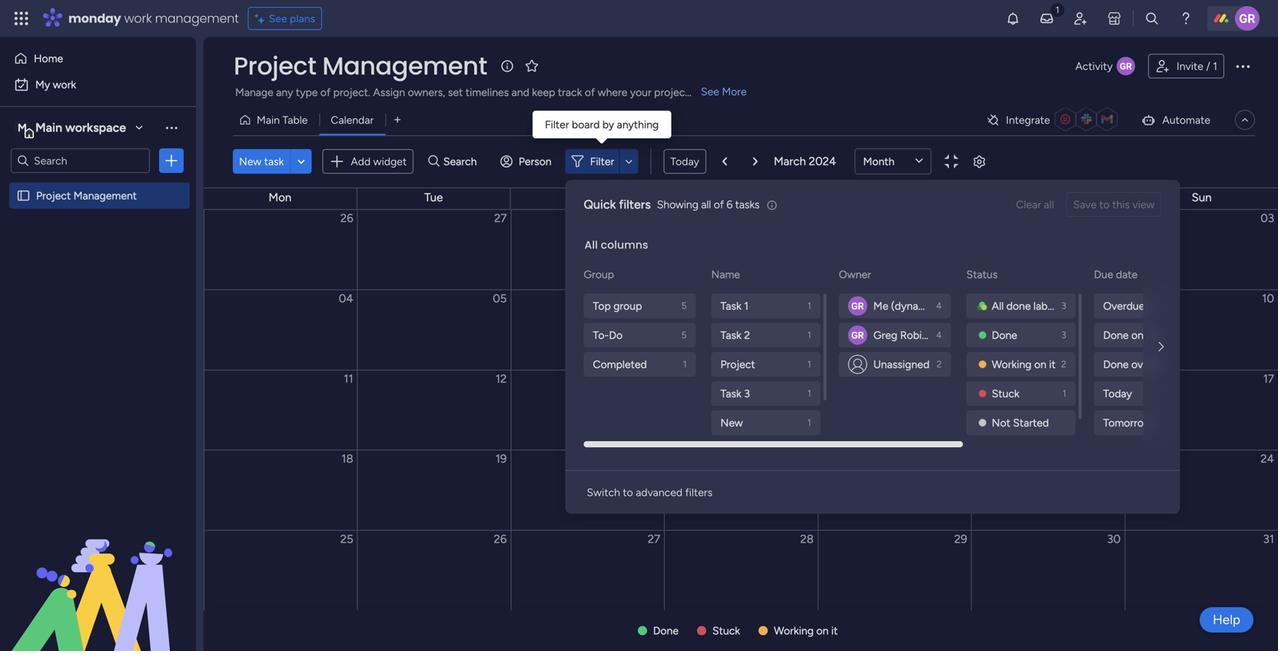 Task type: vqa. For each thing, say whether or not it's contained in the screenshot.
leftmost &
no



Task type: describe. For each thing, give the bounding box(es) containing it.
sat
[[1040, 191, 1057, 205]]

overdue
[[1104, 299, 1145, 313]]

0 vertical spatial options image
[[1234, 57, 1252, 75]]

see plans button
[[248, 7, 322, 30]]

switch to advanced filters button
[[581, 480, 719, 505]]

calendar
[[331, 113, 374, 126]]

see more
[[701, 85, 747, 98]]

m
[[18, 121, 27, 134]]

me (dynamic)
[[874, 299, 940, 313]]

lottie animation image
[[0, 496, 196, 651]]

tomorrow
[[1104, 416, 1152, 429]]

save to this view
[[1074, 198, 1155, 211]]

columns
[[601, 238, 649, 253]]

1 list arrow image from the left
[[723, 157, 727, 166]]

greg robinson image for me (dynamic)
[[848, 296, 868, 316]]

anything
[[617, 118, 659, 131]]

home option
[[9, 46, 187, 71]]

advanced
[[636, 486, 683, 499]]

new task button
[[233, 149, 290, 174]]

1 for task 3
[[808, 388, 812, 399]]

my work option
[[9, 72, 187, 97]]

not
[[992, 416, 1011, 429]]

my
[[35, 78, 50, 91]]

1 horizontal spatial project management
[[234, 49, 487, 83]]

0 horizontal spatial filters
[[619, 197, 651, 212]]

clear all
[[1017, 198, 1055, 211]]

management
[[155, 10, 239, 27]]

public board image
[[16, 188, 31, 203]]

switch
[[587, 486, 620, 499]]

switch to advanced filters
[[587, 486, 713, 499]]

due date group
[[1094, 294, 1207, 581]]

Search field
[[440, 151, 486, 172]]

status
[[967, 268, 998, 281]]

group
[[614, 299, 642, 313]]

home link
[[9, 46, 187, 71]]

type
[[296, 86, 318, 99]]

2024
[[809, 154, 837, 168]]

2 for owner
[[937, 359, 942, 370]]

integrate
[[1006, 113, 1051, 126]]

6
[[727, 198, 733, 211]]

working on it inside status group
[[992, 358, 1056, 371]]

march 2024
[[774, 154, 837, 168]]

add widget button
[[322, 149, 414, 174]]

of inside quick filters showing all of 6 tasks
[[714, 198, 724, 211]]

manage any type of project. assign owners, set timelines and keep track of where your project stands.
[[235, 86, 726, 99]]

timelines
[[466, 86, 509, 99]]

1 inside button
[[1213, 60, 1218, 73]]

tasks
[[736, 198, 760, 211]]

task for task 2
[[721, 329, 742, 342]]

activity
[[1076, 60, 1113, 73]]

1 image
[[1051, 1, 1065, 18]]

4 for me (dynamic)
[[937, 300, 942, 311]]

any
[[276, 86, 293, 99]]

assign
[[373, 86, 405, 99]]

main for main table
[[257, 113, 280, 126]]

1 horizontal spatial of
[[585, 86, 595, 99]]

work for monday
[[124, 10, 152, 27]]

owner group
[[839, 294, 955, 377]]

Search in workspace field
[[32, 152, 128, 170]]

today inside button
[[671, 155, 700, 168]]

owners,
[[408, 86, 446, 99]]

top group
[[593, 299, 642, 313]]

your
[[630, 86, 652, 99]]

track
[[558, 86, 582, 99]]

done inside status group
[[992, 329, 1018, 342]]

search everything image
[[1145, 11, 1160, 26]]

march
[[774, 154, 806, 168]]

v2 search image
[[428, 153, 440, 170]]

today inside due date group
[[1104, 387, 1133, 400]]

main for main workspace
[[35, 120, 62, 135]]

0 horizontal spatial it
[[832, 624, 838, 637]]

to for switch
[[623, 486, 633, 499]]

0 vertical spatial management
[[322, 49, 487, 83]]

0 horizontal spatial working
[[774, 624, 814, 637]]

1 for completed
[[683, 359, 687, 370]]

group
[[584, 268, 614, 281]]

set
[[448, 86, 463, 99]]

lottie animation element
[[0, 496, 196, 651]]

manage
[[235, 86, 274, 99]]

main table button
[[233, 108, 319, 132]]

3 inside 'name' group
[[744, 387, 750, 400]]

filters inside button
[[685, 486, 713, 499]]

workspace
[[65, 120, 126, 135]]

started
[[1013, 416, 1049, 429]]

0 horizontal spatial stuck
[[713, 624, 740, 637]]

group group
[[584, 294, 699, 377]]

sun
[[1192, 191, 1212, 205]]

greg robinson image for greg robinson
[[848, 326, 868, 345]]

monday marketplace image
[[1107, 11, 1123, 26]]

keep
[[532, 86, 555, 99]]

invite members image
[[1073, 11, 1089, 26]]

board
[[572, 118, 600, 131]]

month
[[864, 155, 895, 168]]

do
[[609, 329, 623, 342]]

monday work management
[[68, 10, 239, 27]]

update feed image
[[1039, 11, 1055, 26]]

project
[[654, 86, 689, 99]]

robinson
[[900, 329, 946, 342]]

add view image
[[395, 114, 401, 126]]

1 for task 1
[[808, 300, 812, 311]]

today button
[[664, 149, 706, 174]]

see for see more
[[701, 85, 720, 98]]

greg robinson image
[[1236, 6, 1260, 31]]

1 for new
[[808, 417, 812, 428]]

view
[[1133, 198, 1155, 211]]

save to this view button
[[1067, 192, 1162, 217]]

filter for filter
[[590, 155, 615, 168]]

see plans
[[269, 12, 315, 25]]

filter board by anything
[[545, 118, 659, 131]]

to-
[[593, 329, 609, 342]]

add widget
[[351, 155, 407, 168]]

add
[[351, 155, 371, 168]]

plans
[[290, 12, 315, 25]]

arrow down image
[[620, 152, 638, 171]]

5 for top group
[[682, 300, 687, 311]]

stuck inside status group
[[992, 387, 1020, 400]]



Task type: locate. For each thing, give the bounding box(es) containing it.
top
[[593, 299, 611, 313]]

0 horizontal spatial to
[[623, 486, 633, 499]]

quick
[[584, 197, 616, 212]]

today up tomorrow on the bottom of page
[[1104, 387, 1133, 400]]

main right workspace icon
[[35, 120, 62, 135]]

on inside due date group
[[1132, 329, 1144, 342]]

all inside status group
[[992, 299, 1004, 313]]

home
[[34, 52, 63, 65]]

0 horizontal spatial all
[[585, 238, 598, 253]]

3 for done
[[1062, 329, 1067, 341]]

unassigned
[[874, 358, 930, 371]]

0 vertical spatial today
[[671, 155, 700, 168]]

0 horizontal spatial management
[[74, 189, 137, 202]]

greg
[[874, 329, 898, 342]]

on inside status group
[[1035, 358, 1047, 371]]

0 vertical spatial new
[[239, 155, 262, 168]]

new inside button
[[239, 155, 262, 168]]

help button
[[1200, 607, 1254, 633]]

help image
[[1179, 11, 1194, 26]]

management inside list box
[[74, 189, 137, 202]]

2 inside status group
[[1062, 359, 1067, 370]]

1 horizontal spatial working
[[992, 358, 1032, 371]]

filter for filter board by anything
[[545, 118, 569, 131]]

of right type
[[321, 86, 331, 99]]

0 horizontal spatial project management
[[36, 189, 137, 202]]

5 left task 1
[[682, 300, 687, 311]]

1 task from the top
[[721, 299, 742, 313]]

0 horizontal spatial options image
[[164, 153, 179, 168]]

see for see plans
[[269, 12, 287, 25]]

0 horizontal spatial on
[[817, 624, 829, 637]]

0 horizontal spatial 2
[[744, 329, 750, 342]]

1 vertical spatial work
[[53, 78, 76, 91]]

1 vertical spatial on
[[1035, 358, 1047, 371]]

filters
[[619, 197, 651, 212], [685, 486, 713, 499]]

filters right quick
[[619, 197, 651, 212]]

project down task 2
[[721, 358, 756, 371]]

5 for to-do
[[682, 329, 687, 341]]

2 for status
[[1062, 359, 1067, 370]]

1 vertical spatial management
[[74, 189, 137, 202]]

work
[[124, 10, 152, 27], [53, 78, 76, 91]]

automate button
[[1135, 108, 1217, 132]]

0 horizontal spatial new
[[239, 155, 262, 168]]

2 horizontal spatial project
[[721, 358, 756, 371]]

5
[[682, 300, 687, 311], [682, 329, 687, 341]]

0 vertical spatial filters
[[619, 197, 651, 212]]

to for save
[[1100, 198, 1110, 211]]

0 horizontal spatial project
[[36, 189, 71, 202]]

2 horizontal spatial 2
[[1062, 359, 1067, 370]]

working inside status group
[[992, 358, 1032, 371]]

/
[[1207, 60, 1211, 73]]

0 horizontal spatial work
[[53, 78, 76, 91]]

0 vertical spatial project
[[234, 49, 316, 83]]

task 1
[[721, 299, 749, 313]]

1 horizontal spatial 2
[[937, 359, 942, 370]]

1 vertical spatial project management
[[36, 189, 137, 202]]

all inside quick filters showing all of 6 tasks
[[701, 198, 711, 211]]

2 inside owner group
[[937, 359, 942, 370]]

0 vertical spatial stuck
[[992, 387, 1020, 400]]

1 horizontal spatial all
[[992, 299, 1004, 313]]

it
[[1050, 358, 1056, 371], [832, 624, 838, 637]]

0 vertical spatial 4
[[937, 300, 942, 311]]

1 inside group group
[[683, 359, 687, 370]]

show board description image
[[498, 58, 517, 74]]

1 vertical spatial all
[[992, 299, 1004, 313]]

1 vertical spatial stuck
[[713, 624, 740, 637]]

task for task 3
[[721, 387, 742, 400]]

1 vertical spatial task
[[721, 329, 742, 342]]

4 down (dynamic)
[[937, 329, 942, 341]]

1 vertical spatial it
[[832, 624, 838, 637]]

task down task 1
[[721, 329, 742, 342]]

0 vertical spatial filter
[[545, 118, 569, 131]]

all right clear
[[1044, 198, 1055, 211]]

new task
[[239, 155, 284, 168]]

1 horizontal spatial it
[[1050, 358, 1056, 371]]

project up "any"
[[234, 49, 316, 83]]

1 horizontal spatial project
[[234, 49, 316, 83]]

project management inside the project management list box
[[36, 189, 137, 202]]

0 vertical spatial working
[[992, 358, 1032, 371]]

3 for all done labels
[[1062, 300, 1067, 311]]

widget
[[373, 155, 407, 168]]

1 vertical spatial filters
[[685, 486, 713, 499]]

add to favorites image
[[524, 58, 540, 73]]

1 vertical spatial 4
[[937, 329, 942, 341]]

0 horizontal spatial today
[[671, 155, 700, 168]]

due
[[1094, 268, 1114, 281]]

main inside workspace selection element
[[35, 120, 62, 135]]

integrate button
[[980, 104, 1129, 136]]

see left the plans
[[269, 12, 287, 25]]

not started
[[992, 416, 1049, 429]]

project.
[[333, 86, 371, 99]]

0 horizontal spatial main
[[35, 120, 62, 135]]

all left the done
[[992, 299, 1004, 313]]

thu
[[732, 191, 751, 205]]

0 horizontal spatial working on it
[[774, 624, 838, 637]]

management down "search in workspace" "field"
[[74, 189, 137, 202]]

task
[[721, 299, 742, 313], [721, 329, 742, 342], [721, 387, 742, 400]]

help
[[1213, 612, 1241, 628]]

invite / 1
[[1177, 60, 1218, 73]]

1 horizontal spatial today
[[1104, 387, 1133, 400]]

main
[[257, 113, 280, 126], [35, 120, 62, 135]]

1 inside status group
[[1063, 388, 1067, 399]]

0 vertical spatial working on it
[[992, 358, 1056, 371]]

wed
[[576, 191, 599, 205]]

Project Management field
[[230, 49, 491, 83]]

greg robinson image left me
[[848, 296, 868, 316]]

workspace image
[[15, 119, 30, 136]]

invite
[[1177, 60, 1204, 73]]

select product image
[[14, 11, 29, 26]]

1 horizontal spatial see
[[701, 85, 720, 98]]

greg robinson image
[[848, 296, 868, 316], [848, 326, 868, 345]]

1 vertical spatial filter
[[590, 155, 615, 168]]

name
[[712, 268, 740, 281]]

1 for task 2
[[808, 329, 812, 341]]

filter
[[545, 118, 569, 131], [590, 155, 615, 168]]

list arrow image left march
[[753, 157, 758, 166]]

1 all from the left
[[701, 198, 711, 211]]

task 3
[[721, 387, 750, 400]]

name group
[[712, 294, 824, 464]]

2 horizontal spatial on
[[1132, 329, 1144, 342]]

on
[[1132, 329, 1144, 342], [1035, 358, 1047, 371], [817, 624, 829, 637]]

greg robinson
[[874, 329, 946, 342]]

1 horizontal spatial working on it
[[992, 358, 1056, 371]]

all for all columns
[[585, 238, 598, 253]]

main table
[[257, 113, 308, 126]]

option
[[0, 182, 196, 185]]

1 horizontal spatial filters
[[685, 486, 713, 499]]

0 vertical spatial all
[[585, 238, 598, 253]]

2 inside 'name' group
[[744, 329, 750, 342]]

completed
[[593, 358, 647, 371]]

options image right /
[[1234, 57, 1252, 75]]

project inside 'name' group
[[721, 358, 756, 371]]

1 vertical spatial working
[[774, 624, 814, 637]]

2 task from the top
[[721, 329, 742, 342]]

new left task
[[239, 155, 262, 168]]

3 task from the top
[[721, 387, 742, 400]]

clear all button
[[1010, 192, 1061, 217]]

angle down image
[[298, 156, 305, 167]]

1 vertical spatial new
[[721, 416, 743, 429]]

0 vertical spatial 5
[[682, 300, 687, 311]]

of left 6
[[714, 198, 724, 211]]

1 horizontal spatial management
[[322, 49, 487, 83]]

2 horizontal spatial of
[[714, 198, 724, 211]]

1 vertical spatial 3
[[1062, 329, 1067, 341]]

2
[[744, 329, 750, 342], [937, 359, 942, 370], [1062, 359, 1067, 370]]

filter inside popup button
[[590, 155, 615, 168]]

2 list arrow image from the left
[[753, 157, 758, 166]]

1 vertical spatial see
[[701, 85, 720, 98]]

0 vertical spatial greg robinson image
[[848, 296, 868, 316]]

tue
[[425, 191, 443, 205]]

task for task 1
[[721, 299, 742, 313]]

3
[[1062, 300, 1067, 311], [1062, 329, 1067, 341], [744, 387, 750, 400]]

2 all from the left
[[1044, 198, 1055, 211]]

person button
[[494, 149, 561, 174]]

1 vertical spatial options image
[[164, 153, 179, 168]]

options image
[[1234, 57, 1252, 75], [164, 153, 179, 168]]

all done labels
[[992, 299, 1061, 313]]

4 for greg robinson
[[937, 329, 942, 341]]

today up showing
[[671, 155, 700, 168]]

0 vertical spatial to
[[1100, 198, 1110, 211]]

1 horizontal spatial stuck
[[992, 387, 1020, 400]]

new down 'task 3'
[[721, 416, 743, 429]]

all columns
[[585, 238, 649, 253]]

project management down "search in workspace" "field"
[[36, 189, 137, 202]]

task 2
[[721, 329, 750, 342]]

greg robinson image left greg
[[848, 326, 868, 345]]

0 horizontal spatial of
[[321, 86, 331, 99]]

work right my
[[53, 78, 76, 91]]

more
[[722, 85, 747, 98]]

0 horizontal spatial list arrow image
[[723, 157, 727, 166]]

management up "assign"
[[322, 49, 487, 83]]

showing
[[657, 198, 699, 211]]

of right the track
[[585, 86, 595, 99]]

overdue
[[1132, 358, 1171, 371]]

new inside 'name' group
[[721, 416, 743, 429]]

this
[[1113, 198, 1130, 211]]

main inside button
[[257, 113, 280, 126]]

1 vertical spatial project
[[36, 189, 71, 202]]

due date
[[1094, 268, 1138, 281]]

to-do
[[593, 329, 623, 342]]

work for my
[[53, 78, 76, 91]]

person
[[519, 155, 552, 168]]

2 vertical spatial 3
[[744, 387, 750, 400]]

status group
[[967, 294, 1079, 435]]

work right monday
[[124, 10, 152, 27]]

done overdue
[[1104, 358, 1171, 371]]

1 vertical spatial greg robinson image
[[848, 326, 868, 345]]

see inside see plans 'button'
[[269, 12, 287, 25]]

2 vertical spatial task
[[721, 387, 742, 400]]

0 vertical spatial work
[[124, 10, 152, 27]]

1 horizontal spatial to
[[1100, 198, 1110, 211]]

1 greg robinson image from the top
[[848, 296, 868, 316]]

save
[[1074, 198, 1097, 211]]

notifications image
[[1006, 11, 1021, 26]]

task down task 2
[[721, 387, 742, 400]]

0 vertical spatial it
[[1050, 358, 1056, 371]]

0 vertical spatial project management
[[234, 49, 487, 83]]

filter left board
[[545, 118, 569, 131]]

work inside option
[[53, 78, 76, 91]]

0 horizontal spatial all
[[701, 198, 711, 211]]

see more link
[[700, 84, 749, 99]]

it inside status group
[[1050, 358, 1056, 371]]

1 horizontal spatial main
[[257, 113, 280, 126]]

options image down workspace options icon on the top left
[[164, 153, 179, 168]]

1 vertical spatial today
[[1104, 387, 1133, 400]]

0 vertical spatial see
[[269, 12, 287, 25]]

time
[[1147, 329, 1168, 342]]

collapse board header image
[[1239, 114, 1252, 126]]

filter button
[[566, 149, 638, 174]]

1 horizontal spatial filter
[[590, 155, 615, 168]]

1 horizontal spatial options image
[[1234, 57, 1252, 75]]

1 horizontal spatial on
[[1035, 358, 1047, 371]]

(dynamic)
[[891, 299, 940, 313]]

to right switch
[[623, 486, 633, 499]]

all inside clear all button
[[1044, 198, 1055, 211]]

new for new
[[721, 416, 743, 429]]

project right public board image at the left top of the page
[[36, 189, 71, 202]]

project inside list box
[[36, 189, 71, 202]]

where
[[598, 86, 628, 99]]

stuck
[[992, 387, 1020, 400], [713, 624, 740, 637]]

project management up project. at top
[[234, 49, 487, 83]]

workspace options image
[[164, 120, 179, 135]]

of
[[321, 86, 331, 99], [585, 86, 595, 99], [714, 198, 724, 211]]

by
[[603, 118, 614, 131]]

1 horizontal spatial all
[[1044, 198, 1055, 211]]

see left more
[[701, 85, 720, 98]]

2 vertical spatial on
[[817, 624, 829, 637]]

1 4 from the top
[[937, 300, 942, 311]]

see inside see more link
[[701, 85, 720, 98]]

4 up robinson
[[937, 300, 942, 311]]

all
[[585, 238, 598, 253], [992, 299, 1004, 313]]

task
[[264, 155, 284, 168]]

1 vertical spatial working on it
[[774, 624, 838, 637]]

5 left task 2
[[682, 329, 687, 341]]

workspace selection element
[[15, 118, 128, 138]]

all left 6
[[701, 198, 711, 211]]

1 horizontal spatial new
[[721, 416, 743, 429]]

2 vertical spatial project
[[721, 358, 756, 371]]

1 horizontal spatial work
[[124, 10, 152, 27]]

mon
[[269, 191, 292, 205]]

monday
[[68, 10, 121, 27]]

0 vertical spatial 3
[[1062, 300, 1067, 311]]

done
[[992, 329, 1018, 342], [1104, 329, 1129, 342], [1104, 358, 1129, 371], [653, 624, 679, 637]]

2 greg robinson image from the top
[[848, 326, 868, 345]]

1 vertical spatial to
[[623, 486, 633, 499]]

0 horizontal spatial see
[[269, 12, 287, 25]]

0 vertical spatial task
[[721, 299, 742, 313]]

labels
[[1034, 299, 1061, 313]]

project management list box
[[0, 180, 196, 416]]

project
[[234, 49, 316, 83], [36, 189, 71, 202], [721, 358, 756, 371]]

filter left arrow down image
[[590, 155, 615, 168]]

all up group
[[585, 238, 598, 253]]

0 vertical spatial on
[[1132, 329, 1144, 342]]

all columns dialog
[[565, 180, 1279, 581]]

1 5 from the top
[[682, 300, 687, 311]]

clear
[[1017, 198, 1042, 211]]

2 5 from the top
[[682, 329, 687, 341]]

to left this at the right
[[1100, 198, 1110, 211]]

task up task 2
[[721, 299, 742, 313]]

1 horizontal spatial list arrow image
[[753, 157, 758, 166]]

invite / 1 button
[[1149, 54, 1225, 78]]

list arrow image
[[723, 157, 727, 166], [753, 157, 758, 166]]

main left the table
[[257, 113, 280, 126]]

table
[[283, 113, 308, 126]]

list arrow image right the today button
[[723, 157, 727, 166]]

2 4 from the top
[[937, 329, 942, 341]]

today
[[671, 155, 700, 168], [1104, 387, 1133, 400]]

new for new task
[[239, 155, 262, 168]]

1 for project
[[808, 359, 812, 370]]

1 vertical spatial 5
[[682, 329, 687, 341]]

filters right advanced at the bottom of the page
[[685, 486, 713, 499]]

all for all done labels
[[992, 299, 1004, 313]]

date
[[1116, 268, 1138, 281]]

0 horizontal spatial filter
[[545, 118, 569, 131]]



